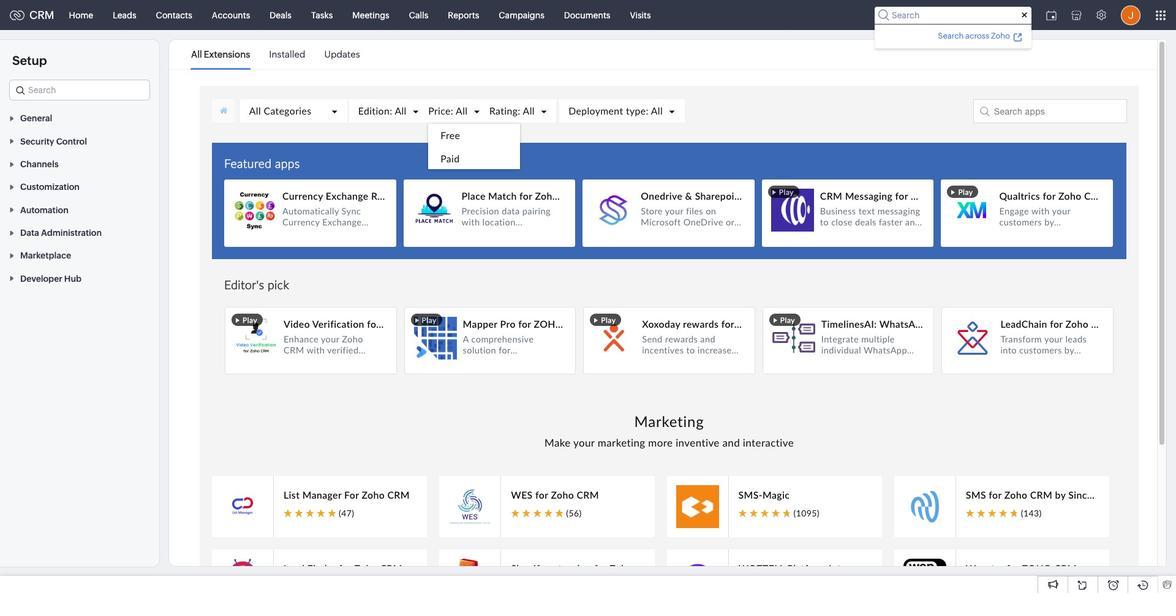 Task type: vqa. For each thing, say whether or not it's contained in the screenshot.
Marketplace dropdown button
yes



Task type: describe. For each thing, give the bounding box(es) containing it.
visits
[[630, 10, 651, 20]]

logo image
[[10, 10, 25, 20]]

documents
[[564, 10, 611, 20]]

deals
[[270, 10, 292, 20]]

search across zoho
[[938, 31, 1010, 40]]

reports link
[[438, 0, 489, 30]]

marketplace button
[[0, 244, 159, 267]]

search
[[938, 31, 964, 40]]

automation button
[[0, 198, 159, 221]]

campaigns
[[499, 10, 545, 20]]

deals link
[[260, 0, 301, 30]]

calls
[[409, 10, 428, 20]]

reports
[[448, 10, 479, 20]]

tasks
[[311, 10, 333, 20]]

leads
[[113, 10, 136, 20]]

data administration button
[[0, 221, 159, 244]]

zoho
[[991, 31, 1010, 40]]

administration
[[41, 228, 102, 238]]

accounts link
[[202, 0, 260, 30]]

across
[[966, 31, 990, 40]]

setup
[[12, 53, 47, 67]]

security
[[20, 136, 54, 146]]

home
[[69, 10, 93, 20]]

security control button
[[0, 129, 159, 152]]

data
[[20, 228, 39, 238]]

contacts
[[156, 10, 192, 20]]

crm link
[[10, 9, 54, 21]]

security control
[[20, 136, 87, 146]]

general button
[[0, 107, 159, 129]]

leads link
[[103, 0, 146, 30]]

calls link
[[399, 0, 438, 30]]

profile element
[[1114, 0, 1148, 30]]

all extensions link
[[191, 40, 250, 69]]



Task type: locate. For each thing, give the bounding box(es) containing it.
tasks link
[[301, 0, 343, 30]]

visits link
[[620, 0, 661, 30]]

None field
[[9, 80, 150, 100]]

developer hub button
[[0, 267, 159, 290]]

automation
[[20, 205, 68, 215]]

create menu image
[[1009, 0, 1039, 30]]

updates
[[324, 49, 360, 59]]

all extensions
[[191, 49, 250, 59]]

home link
[[59, 0, 103, 30]]

all
[[191, 49, 202, 59]]

control
[[56, 136, 87, 146]]

updates link
[[324, 40, 360, 69]]

profile image
[[1121, 5, 1141, 25]]

channels
[[20, 159, 59, 169]]

installed
[[269, 49, 305, 59]]

marketplace
[[20, 251, 71, 261]]

meetings
[[353, 10, 390, 20]]

search across zoho link
[[936, 29, 1025, 42]]

Search text field
[[10, 80, 150, 100]]

Search field
[[875, 6, 1032, 24]]

developer
[[20, 274, 62, 284]]

campaigns link
[[489, 0, 554, 30]]

customization button
[[0, 175, 159, 198]]

data administration
[[20, 228, 102, 238]]

contacts link
[[146, 0, 202, 30]]

documents link
[[554, 0, 620, 30]]

accounts
[[212, 10, 250, 20]]

developer hub
[[20, 274, 82, 284]]

calendar image
[[1047, 10, 1057, 20]]

general
[[20, 114, 52, 123]]

crm
[[29, 9, 54, 21]]

meetings link
[[343, 0, 399, 30]]

installed link
[[269, 40, 305, 69]]

hub
[[64, 274, 82, 284]]

channels button
[[0, 152, 159, 175]]

extensions
[[204, 49, 250, 59]]

customization
[[20, 182, 80, 192]]



